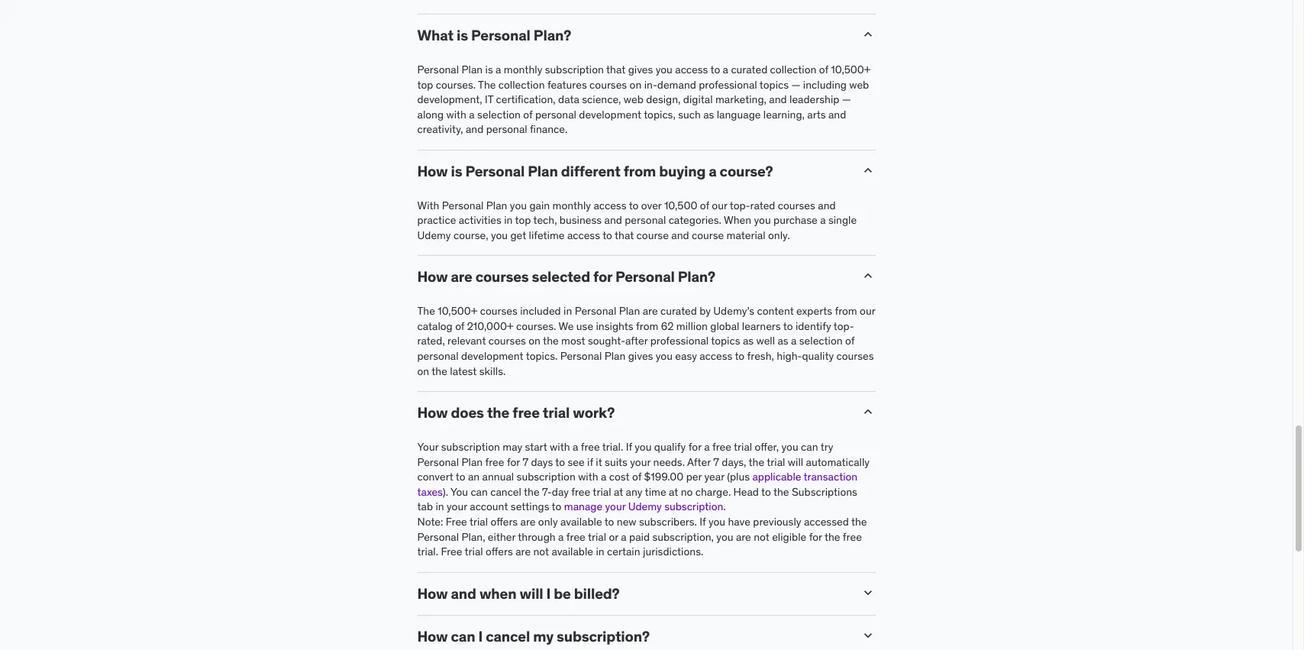 Task type: describe. For each thing, give the bounding box(es) containing it.
either
[[488, 530, 516, 544]]

are down course,
[[451, 268, 473, 286]]

topics,
[[644, 108, 676, 121]]

2 vertical spatial from
[[636, 319, 659, 333]]

a right through
[[558, 530, 564, 544]]

language
[[717, 108, 761, 121]]

2 course from the left
[[692, 228, 724, 242]]

the right accessed
[[852, 515, 867, 529]]

you right offer,
[[782, 440, 799, 454]]

1 course from the left
[[637, 228, 669, 242]]

in inside ). you can cancel the 7-day free trial at any time at no charge. head to the subscriptions tab in your account settings to
[[436, 500, 444, 514]]

2 vertical spatial can
[[451, 627, 475, 645]]

trial up the days,
[[734, 440, 753, 454]]

1 horizontal spatial with
[[550, 440, 570, 454]]

the inside personal plan is a monthly subscription that gives you access to a curated collection of 10,500+ top courses. the collection features courses on in-demand professional topics — including web development, it certification, data science, web design, digital marketing, and leadership — along with a selection of personal development topics, such as language learning, arts and creativity, and personal finance.
[[478, 78, 496, 91]]

trial. inside manage your udemy subscription . note: free trial offers are only available to new subscribers. if you have previously accessed the personal plan, either through a free trial or a paid subscription, you are not eligible for the free trial. free trial offers are not available in certain jurisdictions.
[[418, 545, 439, 559]]

professional inside the 10,500+ courses included in personal plan are curated by udemy's content experts from our catalog of 210,000+ courses. we use insights from 62 million global learners to identify top- rated, relevant courses on the most sought-after professional topics as well as a selection of personal development topics. personal plan gives you easy access to fresh, high-quality courses on the latest skills.
[[651, 334, 709, 348]]

with inside personal plan is a monthly subscription that gives you access to a curated collection of 10,500+ top courses. the collection features courses on in-demand professional topics — including web development, it certification, data science, web design, digital marketing, and leadership — along with a selection of personal development topics, such as language learning, arts and creativity, and personal finance.
[[447, 108, 467, 121]]

free down accessed
[[843, 530, 862, 544]]

the inside the 10,500+ courses included in personal plan are curated by udemy's content experts from our catalog of 210,000+ courses. we use insights from 62 million global learners to identify top- rated, relevant courses on the most sought-after professional topics as well as a selection of personal development topics. personal plan gives you easy access to fresh, high-quality courses on the latest skills.
[[418, 304, 435, 318]]

and up learning,
[[770, 93, 787, 106]]

see
[[568, 455, 585, 469]]

your inside manage your udemy subscription . note: free trial offers are only available to new subscribers. if you have previously accessed the personal plan, either through a free trial or a paid subscription, you are not eligible for the free trial. free trial offers are not available in certain jurisdictions.
[[605, 500, 626, 514]]

you
[[451, 485, 468, 499]]

per
[[687, 470, 702, 484]]

activities
[[459, 213, 502, 227]]

in-
[[645, 78, 658, 91]]

science,
[[582, 93, 621, 106]]

1 vertical spatial —
[[842, 93, 852, 106]]

1 vertical spatial available
[[552, 545, 594, 559]]

we
[[559, 319, 574, 333]]

features
[[548, 78, 587, 91]]

subscription,
[[653, 530, 714, 544]]

a left cost
[[601, 470, 607, 484]]

rated
[[751, 198, 776, 212]]

for up after on the right bottom of the page
[[689, 440, 702, 454]]

0 horizontal spatial not
[[534, 545, 549, 559]]

what is personal plan? button
[[418, 26, 848, 44]]

small image for plan?
[[861, 269, 876, 284]]

development,
[[418, 93, 483, 106]]

applicable
[[753, 470, 802, 484]]

trial up plan,
[[470, 515, 488, 529]]

and down categories.
[[672, 228, 690, 242]]

with
[[418, 198, 440, 212]]

courses inside personal plan is a monthly subscription that gives you access to a curated collection of 10,500+ top courses. the collection features courses on in-demand professional topics — including web development, it certification, data science, web design, digital marketing, and leadership — along with a selection of personal development topics, such as language learning, arts and creativity, and personal finance.
[[590, 78, 627, 91]]

be
[[554, 584, 571, 603]]

finance.
[[530, 122, 568, 136]]

a down what is personal plan?
[[496, 63, 502, 76]]

buying
[[659, 162, 706, 180]]

2 at from the left
[[669, 485, 679, 499]]

to left an at left
[[456, 470, 466, 484]]

use
[[577, 319, 594, 333]]

to inside manage your udemy subscription . note: free trial offers are only available to new subscribers. if you have previously accessed the personal plan, either through a free trial or a paid subscription, you are not eligible for the free trial. free trial offers are not available in certain jurisdictions.
[[605, 515, 615, 529]]

plan up gain
[[528, 162, 558, 180]]

our inside with personal plan you gain monthly access to over 10,500 of our top-rated courses and practice activities in top tech, business and personal categories. when you purchase a single udemy course, you get lifetime access to that course and course material only.
[[712, 198, 728, 212]]

for right "selected"
[[594, 268, 613, 286]]

in inside manage your udemy subscription . note: free trial offers are only available to new subscribers. if you have previously accessed the personal plan, either through a free trial or a paid subscription, you are not eligible for the free trial. free trial offers are not available in certain jurisdictions.
[[596, 545, 605, 559]]

0 horizontal spatial —
[[792, 78, 801, 91]]

personal inside personal plan is a monthly subscription that gives you access to a curated collection of 10,500+ top courses. the collection features courses on in-demand professional topics — including web development, it certification, data science, web design, digital marketing, and leadership — along with a selection of personal development topics, such as language learning, arts and creativity, and personal finance.
[[418, 63, 459, 76]]

does
[[451, 404, 484, 422]]

0 vertical spatial from
[[624, 162, 656, 180]]

0 vertical spatial available
[[561, 515, 602, 529]]

the up topics.
[[543, 334, 559, 348]]

10,500+ inside the 10,500+ courses included in personal plan are curated by udemy's content experts from our catalog of 210,000+ courses. we use insights from 62 million global learners to identify top- rated, relevant courses on the most sought-after professional topics as well as a selection of personal development topics. personal plan gives you easy access to fresh, high-quality courses on the latest skills.
[[438, 304, 478, 318]]

free inside ). you can cancel the 7-day free trial at any time at no charge. head to the subscriptions tab in your account settings to
[[572, 485, 591, 499]]

my
[[533, 627, 554, 645]]

billed?
[[574, 584, 620, 603]]

only.
[[768, 228, 790, 242]]

how can i cancel my subscription? button
[[418, 627, 848, 645]]

subscription up 7-
[[517, 470, 576, 484]]

trial up applicable
[[767, 455, 786, 469]]

any
[[626, 485, 643, 499]]

days
[[531, 455, 553, 469]]

purchase
[[774, 213, 818, 227]]

your inside your subscription may start with a free trial. if you qualify for a free trial offer, you can try personal plan free for 7 days to see if it suits your needs. after 7 days, the trial will automatically convert to an annual subscription with a cost of $199.00 per year (plus
[[630, 455, 651, 469]]

the inside your subscription may start with a free trial. if you qualify for a free trial offer, you can try personal plan free for 7 days to see if it suits your needs. after 7 days, the trial will automatically convert to an annual subscription with a cost of $199.00 per year (plus
[[749, 455, 765, 469]]

convert
[[418, 470, 454, 484]]

and up single
[[818, 198, 836, 212]]

learners
[[742, 319, 781, 333]]

the down accessed
[[825, 530, 841, 544]]

0 horizontal spatial will
[[520, 584, 544, 603]]

top- inside with personal plan you gain monthly access to over 10,500 of our top-rated courses and practice activities in top tech, business and personal categories. when you purchase a single udemy course, you get lifetime access to that course and course material only.
[[730, 198, 751, 212]]

trial inside ). you can cancel the 7-day free trial at any time at no charge. head to the subscriptions tab in your account settings to
[[593, 485, 612, 499]]

professional inside personal plan is a monthly subscription that gives you access to a curated collection of 10,500+ top courses. the collection features courses on in-demand professional topics — including web development, it certification, data science, web design, digital marketing, and leadership — along with a selection of personal development topics, such as language learning, arts and creativity, and personal finance.
[[699, 78, 758, 91]]

how and when will i be billed?
[[418, 584, 620, 603]]

your inside ). you can cancel the 7-day free trial at any time at no charge. head to the subscriptions tab in your account settings to
[[447, 500, 467, 514]]

cancel for the
[[491, 485, 522, 499]]

eligible
[[772, 530, 807, 544]]

manage your udemy subscription . note: free trial offers are only available to new subscribers. if you have previously accessed the personal plan, either through a free trial or a paid subscription, you are not eligible for the free trial. free trial offers are not available in certain jurisdictions.
[[418, 500, 867, 559]]

the left latest
[[432, 364, 448, 378]]

demand
[[658, 78, 697, 91]]

courses up 210,000+
[[480, 304, 518, 318]]

how for how does the free trial work?
[[418, 404, 448, 422]]

10,500+ inside personal plan is a monthly subscription that gives you access to a curated collection of 10,500+ top courses. the collection features courses on in-demand professional topics — including web development, it certification, data science, web design, digital marketing, and leadership — along with a selection of personal development topics, such as language learning, arts and creativity, and personal finance.
[[831, 63, 871, 76]]

it
[[485, 93, 494, 106]]

and right creativity,
[[466, 122, 484, 136]]

1 at from the left
[[614, 485, 624, 499]]

plan inside with personal plan you gain monthly access to over 10,500 of our top-rated courses and practice activities in top tech, business and personal categories. when you purchase a single udemy course, you get lifetime access to that course and course material only.
[[486, 198, 508, 212]]

$199.00
[[644, 470, 684, 484]]

selection inside the 10,500+ courses included in personal plan are curated by udemy's content experts from our catalog of 210,000+ courses. we use insights from 62 million global learners to identify top- rated, relevant courses on the most sought-after professional topics as well as a selection of personal development topics. personal plan gives you easy access to fresh, high-quality courses on the latest skills.
[[800, 334, 843, 348]]

free down manage
[[567, 530, 586, 544]]

to down day
[[552, 500, 562, 514]]

1 vertical spatial collection
[[499, 78, 545, 91]]

high-
[[777, 349, 803, 363]]

automatically
[[806, 455, 870, 469]]

if
[[588, 455, 594, 469]]

7-
[[542, 485, 552, 499]]

are down settings
[[521, 515, 536, 529]]

plan down sought-
[[605, 349, 626, 363]]

0 vertical spatial free
[[446, 515, 467, 529]]

how is personal plan different from buying a course? button
[[418, 162, 848, 180]]

personal down it
[[486, 122, 528, 136]]

of inside your subscription may start with a free trial. if you qualify for a free trial offer, you can try personal plan free for 7 days to see if it suits your needs. after 7 days, the trial will automatically convert to an annual subscription with a cost of $199.00 per year (plus
[[633, 470, 642, 484]]

.
[[724, 500, 726, 514]]

top inside personal plan is a monthly subscription that gives you access to a curated collection of 10,500+ top courses. the collection features courses on in-demand professional topics — including web development, it certification, data science, web design, digital marketing, and leadership — along with a selection of personal development topics, such as language learning, arts and creativity, and personal finance.
[[418, 78, 433, 91]]

free up start
[[513, 404, 540, 422]]

1 vertical spatial from
[[835, 304, 858, 318]]

and right arts
[[829, 108, 847, 121]]

2 vertical spatial on
[[418, 364, 430, 378]]

global
[[711, 319, 740, 333]]

1 horizontal spatial plan?
[[678, 268, 716, 286]]

personal plan is a monthly subscription that gives you access to a curated collection of 10,500+ top courses. the collection features courses on in-demand professional topics — including web development, it certification, data science, web design, digital marketing, and leadership — along with a selection of personal development topics, such as language learning, arts and creativity, and personal finance.
[[418, 63, 871, 136]]

can inside ). you can cancel the 7-day free trial at any time at no charge. head to the subscriptions tab in your account settings to
[[471, 485, 488, 499]]

when
[[480, 584, 517, 603]]

10,500
[[665, 198, 698, 212]]

leadership
[[790, 93, 840, 106]]

0 vertical spatial i
[[547, 584, 551, 603]]

the up settings
[[524, 485, 540, 499]]

such
[[678, 108, 701, 121]]

offer,
[[755, 440, 779, 454]]

curated inside personal plan is a monthly subscription that gives you access to a curated collection of 10,500+ top courses. the collection features courses on in-demand professional topics — including web development, it certification, data science, web design, digital marketing, and leadership — along with a selection of personal development topics, such as language learning, arts and creativity, and personal finance.
[[731, 63, 768, 76]]

the 10,500+ courses included in personal plan are curated by udemy's content experts from our catalog of 210,000+ courses. we use insights from 62 million global learners to identify top- rated, relevant courses on the most sought-after professional topics as well as a selection of personal development topics. personal plan gives you easy access to fresh, high-quality courses on the latest skills.
[[418, 304, 876, 378]]

on inside personal plan is a monthly subscription that gives you access to a curated collection of 10,500+ top courses. the collection features courses on in-demand professional topics — including web development, it certification, data science, web design, digital marketing, and leadership — along with a selection of personal development topics, such as language learning, arts and creativity, and personal finance.
[[630, 78, 642, 91]]

and left when
[[451, 584, 477, 603]]

a up marketing,
[[723, 63, 729, 76]]

manage your udemy subscription link
[[564, 500, 724, 514]]

personal inside your subscription may start with a free trial. if you qualify for a free trial offer, you can try personal plan free for 7 days to see if it suits your needs. after 7 days, the trial will automatically convert to an annual subscription with a cost of $199.00 per year (plus
[[418, 455, 459, 469]]

time
[[645, 485, 667, 499]]

you left get
[[491, 228, 508, 242]]

insights
[[596, 319, 634, 333]]

the down applicable
[[774, 485, 790, 499]]

how does the free trial work?
[[418, 404, 615, 422]]

relevant
[[448, 334, 486, 348]]

course?
[[720, 162, 773, 180]]

0 vertical spatial web
[[850, 78, 870, 91]]

will inside your subscription may start with a free trial. if you qualify for a free trial offer, you can try personal plan free for 7 days to see if it suits your needs. after 7 days, the trial will automatically convert to an annual subscription with a cost of $199.00 per year (plus
[[788, 455, 804, 469]]

accessed
[[804, 515, 849, 529]]

digital
[[684, 93, 713, 106]]

62
[[661, 319, 674, 333]]

2 horizontal spatial as
[[778, 334, 789, 348]]

note:
[[418, 515, 443, 529]]

to inside personal plan is a monthly subscription that gives you access to a curated collection of 10,500+ top courses. the collection features courses on in-demand professional topics — including web development, it certification, data science, web design, digital marketing, and leadership — along with a selection of personal development topics, such as language learning, arts and creativity, and personal finance.
[[711, 63, 721, 76]]

a down development,
[[469, 108, 475, 121]]

charge.
[[696, 485, 731, 499]]

if inside manage your udemy subscription . note: free trial offers are only available to new subscribers. if you have previously accessed the personal plan, either through a free trial or a paid subscription, you are not eligible for the free trial. free trial offers are not available in certain jurisdictions.
[[700, 515, 706, 529]]

free up annual
[[485, 455, 505, 469]]

gives inside the 10,500+ courses included in personal plan are curated by udemy's content experts from our catalog of 210,000+ courses. we use insights from 62 million global learners to identify top- rated, relevant courses on the most sought-after professional topics as well as a selection of personal development topics. personal plan gives you easy access to fresh, high-quality courses on the latest skills.
[[629, 349, 654, 363]]

0 horizontal spatial i
[[479, 627, 483, 645]]

curated inside the 10,500+ courses included in personal plan are curated by udemy's content experts from our catalog of 210,000+ courses. we use insights from 62 million global learners to identify top- rated, relevant courses on the most sought-after professional topics as well as a selection of personal development topics. personal plan gives you easy access to fresh, high-quality courses on the latest skills.
[[661, 304, 697, 318]]

small image for how is personal plan different from buying a course?
[[861, 163, 876, 178]]

our inside the 10,500+ courses included in personal plan are curated by udemy's content experts from our catalog of 210,000+ courses. we use insights from 62 million global learners to identify top- rated, relevant courses on the most sought-after professional topics as well as a selection of personal development topics. personal plan gives you easy access to fresh, high-quality courses on the latest skills.
[[860, 304, 876, 318]]

or
[[609, 530, 619, 544]]

trial left or
[[588, 530, 607, 544]]

the right does
[[487, 404, 510, 422]]

small image for how can i cancel my subscription?
[[861, 628, 876, 643]]

you down rated
[[754, 213, 771, 227]]

content
[[757, 304, 794, 318]]

if inside your subscription may start with a free trial. if you qualify for a free trial offer, you can try personal plan free for 7 days to see if it suits your needs. after 7 days, the trial will automatically convert to an annual subscription with a cost of $199.00 per year (plus
[[626, 440, 633, 454]]

it
[[596, 455, 603, 469]]

(plus
[[727, 470, 750, 484]]

you down .
[[709, 515, 726, 529]]

including
[[804, 78, 847, 91]]

a right or
[[621, 530, 627, 544]]

1 vertical spatial web
[[624, 93, 644, 106]]

to left see
[[556, 455, 565, 469]]

how and when will i be billed? button
[[418, 584, 848, 603]]

work?
[[573, 404, 615, 422]]

rated,
[[418, 334, 445, 348]]

arts
[[808, 108, 826, 121]]

may
[[503, 440, 523, 454]]

1 vertical spatial free
[[441, 545, 463, 559]]

plan inside your subscription may start with a free trial. if you qualify for a free trial offer, you can try personal plan free for 7 days to see if it suits your needs. after 7 days, the trial will automatically convert to an annual subscription with a cost of $199.00 per year (plus
[[462, 455, 483, 469]]

how does the free trial work? button
[[418, 404, 848, 422]]

to left fresh,
[[735, 349, 745, 363]]

head
[[734, 485, 759, 499]]

creativity,
[[418, 122, 463, 136]]

how for how are courses selected for personal plan?
[[418, 268, 448, 286]]

courses right quality
[[837, 349, 874, 363]]



Task type: vqa. For each thing, say whether or not it's contained in the screenshot.
PUBLIC on the top left
no



Task type: locate. For each thing, give the bounding box(es) containing it.
2 7 from the left
[[714, 455, 720, 469]]

courses. inside the 10,500+ courses included in personal plan are curated by udemy's content experts from our catalog of 210,000+ courses. we use insights from 62 million global learners to identify top- rated, relevant courses on the most sought-after professional topics as well as a selection of personal development topics. personal plan gives you easy access to fresh, high-quality courses on the latest skills.
[[516, 319, 556, 333]]

1 horizontal spatial our
[[860, 304, 876, 318]]

1 vertical spatial gives
[[629, 349, 654, 363]]

0 horizontal spatial 7
[[523, 455, 529, 469]]

1 vertical spatial is
[[485, 63, 493, 76]]

1 vertical spatial top-
[[834, 319, 855, 333]]

top up get
[[515, 213, 531, 227]]

curated up 62
[[661, 304, 697, 318]]

over
[[642, 198, 662, 212]]

2 vertical spatial is
[[451, 162, 463, 180]]

selection
[[478, 108, 521, 121], [800, 334, 843, 348]]

courses down get
[[476, 268, 529, 286]]

a right buying at the top right
[[709, 162, 717, 180]]

1 horizontal spatial 10,500+
[[831, 63, 871, 76]]

courses down 210,000+
[[489, 334, 526, 348]]

of inside with personal plan you gain monthly access to over 10,500 of our top-rated courses and practice activities in top tech, business and personal categories. when you purchase a single udemy course, you get lifetime access to that course and course material only.
[[700, 198, 710, 212]]

in
[[504, 213, 513, 227], [564, 304, 572, 318], [436, 500, 444, 514], [596, 545, 605, 559]]

will
[[788, 455, 804, 469], [520, 584, 544, 603]]

0 horizontal spatial web
[[624, 93, 644, 106]]

1 horizontal spatial curated
[[731, 63, 768, 76]]

for down may
[[507, 455, 520, 469]]

selection inside personal plan is a monthly subscription that gives you access to a curated collection of 10,500+ top courses. the collection features courses on in-demand professional topics — including web development, it certification, data science, web design, digital marketing, and leadership — along with a selection of personal development topics, such as language learning, arts and creativity, and personal finance.
[[478, 108, 521, 121]]

i left be
[[547, 584, 551, 603]]

day
[[552, 485, 569, 499]]

in inside with personal plan you gain monthly access to over 10,500 of our top-rated courses and practice activities in top tech, business and personal categories. when you purchase a single udemy course, you get lifetime access to that course and course material only.
[[504, 213, 513, 227]]

is inside personal plan is a monthly subscription that gives you access to a curated collection of 10,500+ top courses. the collection features courses on in-demand professional topics — including web development, it certification, data science, web design, digital marketing, and leadership — along with a selection of personal development topics, such as language learning, arts and creativity, and personal finance.
[[485, 63, 493, 76]]

2 small image from the top
[[861, 404, 876, 420]]

and right business
[[605, 213, 623, 227]]

courses. inside personal plan is a monthly subscription that gives you access to a curated collection of 10,500+ top courses. the collection features courses on in-demand professional topics — including web development, it certification, data science, web design, digital marketing, and leadership — along with a selection of personal development topics, such as language learning, arts and creativity, and personal finance.
[[436, 78, 476, 91]]

i down when
[[479, 627, 483, 645]]

small image
[[861, 27, 876, 42], [861, 163, 876, 178], [861, 628, 876, 643]]

will left be
[[520, 584, 544, 603]]

plan? up features on the left of page
[[534, 26, 572, 44]]

along
[[418, 108, 444, 121]]

trial. up suits
[[603, 440, 624, 454]]

0 vertical spatial will
[[788, 455, 804, 469]]

topics inside personal plan is a monthly subscription that gives you access to a curated collection of 10,500+ top courses. the collection features courses on in-demand professional topics — including web development, it certification, data science, web design, digital marketing, and leadership — along with a selection of personal development topics, such as language learning, arts and creativity, and personal finance.
[[760, 78, 789, 91]]

is right what
[[457, 26, 468, 44]]

free
[[446, 515, 467, 529], [441, 545, 463, 559]]

in left certain
[[596, 545, 605, 559]]

0 vertical spatial top
[[418, 78, 433, 91]]

210,000+
[[467, 319, 514, 333]]

development inside the 10,500+ courses included in personal plan are curated by udemy's content experts from our catalog of 210,000+ courses. we use insights from 62 million global learners to identify top- rated, relevant courses on the most sought-after professional topics as well as a selection of personal development topics. personal plan gives you easy access to fresh, high-quality courses on the latest skills.
[[461, 349, 524, 363]]

that inside with personal plan you gain monthly access to over 10,500 of our top-rated courses and practice activities in top tech, business and personal categories. when you purchase a single udemy course, you get lifetime access to that course and course material only.
[[615, 228, 634, 242]]

0 vertical spatial top-
[[730, 198, 751, 212]]

topics down global
[[711, 334, 741, 348]]

2 horizontal spatial with
[[578, 470, 599, 484]]

top- up when
[[730, 198, 751, 212]]

catalog
[[418, 319, 453, 333]]

learning,
[[764, 108, 805, 121]]

can inside your subscription may start with a free trial. if you qualify for a free trial offer, you can try personal plan free for 7 days to see if it suits your needs. after 7 days, the trial will automatically convert to an annual subscription with a cost of $199.00 per year (plus
[[801, 440, 819, 454]]

paid
[[630, 530, 650, 544]]

professional
[[699, 78, 758, 91], [651, 334, 709, 348]]

professional up marketing,
[[699, 78, 758, 91]]

1 vertical spatial topics
[[711, 334, 741, 348]]

our up when
[[712, 198, 728, 212]]

0 horizontal spatial if
[[626, 440, 633, 454]]

0 vertical spatial plan?
[[534, 26, 572, 44]]

1 horizontal spatial web
[[850, 78, 870, 91]]

offers up the either
[[491, 515, 518, 529]]

0 horizontal spatial plan?
[[534, 26, 572, 44]]

plan
[[462, 63, 483, 76], [528, 162, 558, 180], [486, 198, 508, 212], [619, 304, 640, 318], [605, 349, 626, 363], [462, 455, 483, 469]]

trial. down note: on the left
[[418, 545, 439, 559]]

business
[[560, 213, 602, 227]]

quality
[[803, 349, 834, 363]]

for inside manage your udemy subscription . note: free trial offers are only available to new subscribers. if you have previously accessed the personal plan, either through a free trial or a paid subscription, you are not eligible for the free trial. free trial offers are not available in certain jurisdictions.
[[810, 530, 823, 544]]

how is personal plan different from buying a course?
[[418, 162, 773, 180]]

subscription inside manage your udemy subscription . note: free trial offers are only available to new subscribers. if you have previously accessed the personal plan, either through a free trial or a paid subscription, you are not eligible for the free trial. free trial offers are not available in certain jurisdictions.
[[665, 500, 724, 514]]

free down plan,
[[441, 545, 463, 559]]

1 how from the top
[[418, 162, 448, 180]]

that
[[607, 63, 626, 76], [615, 228, 634, 242]]

different
[[561, 162, 621, 180]]

web left design,
[[624, 93, 644, 106]]

personal up finance.
[[535, 108, 577, 121]]

1 horizontal spatial selection
[[800, 334, 843, 348]]

1 horizontal spatial the
[[478, 78, 496, 91]]

0 horizontal spatial udemy
[[418, 228, 451, 242]]

1 vertical spatial cancel
[[486, 627, 530, 645]]

udemy inside manage your udemy subscription . note: free trial offers are only available to new subscribers. if you have previously accessed the personal plan, either through a free trial or a paid subscription, you are not eligible for the free trial. free trial offers are not available in certain jurisdictions.
[[629, 500, 662, 514]]

udemy inside with personal plan you gain monthly access to over 10,500 of our top-rated courses and practice activities in top tech, business and personal categories. when you purchase a single udemy course, you get lifetime access to that course and course material only.
[[418, 228, 451, 242]]

0 horizontal spatial top
[[418, 78, 433, 91]]

a inside the 10,500+ courses included in personal plan are curated by udemy's content experts from our catalog of 210,000+ courses. we use insights from 62 million global learners to identify top- rated, relevant courses on the most sought-after professional topics as well as a selection of personal development topics. personal plan gives you easy access to fresh, high-quality courses on the latest skills.
[[791, 334, 797, 348]]

1 small image from the top
[[861, 27, 876, 42]]

0 horizontal spatial on
[[418, 364, 430, 378]]

2 vertical spatial with
[[578, 470, 599, 484]]

access inside personal plan is a monthly subscription that gives you access to a curated collection of 10,500+ top courses. the collection features courses on in-demand professional topics — including web development, it certification, data science, web design, digital marketing, and leadership — along with a selection of personal development topics, such as language learning, arts and creativity, and personal finance.
[[676, 63, 708, 76]]

access right easy at the bottom right
[[700, 349, 733, 363]]

0 vertical spatial monthly
[[504, 63, 543, 76]]

2 small image from the top
[[861, 163, 876, 178]]

2 horizontal spatial your
[[630, 455, 651, 469]]

you left gain
[[510, 198, 527, 212]]

plan inside personal plan is a monthly subscription that gives you access to a curated collection of 10,500+ top courses. the collection features courses on in-demand professional topics — including web development, it certification, data science, web design, digital marketing, and leadership — along with a selection of personal development topics, such as language learning, arts and creativity, and personal finance.
[[462, 63, 483, 76]]

categories.
[[669, 213, 722, 227]]

in up get
[[504, 213, 513, 227]]

gives inside personal plan is a monthly subscription that gives you access to a curated collection of 10,500+ top courses. the collection features courses on in-demand professional topics — including web development, it certification, data science, web design, digital marketing, and leadership — along with a selection of personal development topics, such as language learning, arts and creativity, and personal finance.
[[628, 63, 653, 76]]

plan,
[[462, 530, 485, 544]]

top
[[418, 78, 433, 91], [515, 213, 531, 227]]

7 left days
[[523, 455, 529, 469]]

0 vertical spatial gives
[[628, 63, 653, 76]]

of
[[820, 63, 829, 76], [524, 108, 533, 121], [700, 198, 710, 212], [455, 319, 465, 333], [846, 334, 855, 348], [633, 470, 642, 484]]

easy
[[676, 349, 697, 363]]

subscription?
[[557, 627, 650, 645]]

0 vertical spatial development
[[579, 108, 642, 121]]

). you can cancel the 7-day free trial at any time at no charge. head to the subscriptions tab in your account settings to
[[418, 485, 858, 514]]

are up after
[[643, 304, 658, 318]]

1 vertical spatial on
[[529, 334, 541, 348]]

free up manage
[[572, 485, 591, 499]]

3 small image from the top
[[861, 628, 876, 643]]

curated
[[731, 63, 768, 76], [661, 304, 697, 318]]

how are courses selected for personal plan?
[[418, 268, 716, 286]]

1 vertical spatial i
[[479, 627, 483, 645]]

after
[[688, 455, 711, 469]]

1 horizontal spatial monthly
[[553, 198, 591, 212]]

personal inside with personal plan you gain monthly access to over 10,500 of our top-rated courses and practice activities in top tech, business and personal categories. when you purchase a single udemy course, you get lifetime access to that course and course material only.
[[625, 213, 666, 227]]

1 vertical spatial udemy
[[629, 500, 662, 514]]

1 vertical spatial our
[[860, 304, 876, 318]]

subscription down no
[[665, 500, 724, 514]]

personal
[[535, 108, 577, 121], [486, 122, 528, 136], [625, 213, 666, 227], [418, 349, 459, 363]]

suits
[[605, 455, 628, 469]]

3 how from the top
[[418, 404, 448, 422]]

how for how and when will i be billed?
[[418, 584, 448, 603]]

annual
[[482, 470, 514, 484]]

1 vertical spatial with
[[550, 440, 570, 454]]

your up new
[[605, 500, 626, 514]]

in inside the 10,500+ courses included in personal plan are curated by udemy's content experts from our catalog of 210,000+ courses. we use insights from 62 million global learners to identify top- rated, relevant courses on the most sought-after professional topics as well as a selection of personal development topics. personal plan gives you easy access to fresh, high-quality courses on the latest skills.
[[564, 304, 572, 318]]

monthly inside personal plan is a monthly subscription that gives you access to a curated collection of 10,500+ top courses. the collection features courses on in-demand professional topics — including web development, it certification, data science, web design, digital marketing, and leadership — along with a selection of personal development topics, such as language learning, arts and creativity, and personal finance.
[[504, 63, 543, 76]]

2 gives from the top
[[629, 349, 654, 363]]

courses.
[[436, 78, 476, 91], [516, 319, 556, 333]]

0 vertical spatial trial.
[[603, 440, 624, 454]]

1 vertical spatial development
[[461, 349, 524, 363]]

personal inside manage your udemy subscription . note: free trial offers are only available to new subscribers. if you have previously accessed the personal plan, either through a free trial or a paid subscription, you are not eligible for the free trial. free trial offers are not available in certain jurisdictions.
[[418, 530, 459, 544]]

data
[[558, 93, 580, 106]]

1 vertical spatial curated
[[661, 304, 697, 318]]

access down business
[[568, 228, 600, 242]]

a
[[496, 63, 502, 76], [723, 63, 729, 76], [469, 108, 475, 121], [709, 162, 717, 180], [821, 213, 826, 227], [791, 334, 797, 348], [573, 440, 579, 454], [705, 440, 710, 454], [601, 470, 607, 484], [558, 530, 564, 544], [621, 530, 627, 544]]

cancel left my
[[486, 627, 530, 645]]

no
[[681, 485, 693, 499]]

lifetime
[[529, 228, 565, 242]]

are down have
[[736, 530, 752, 544]]

0 horizontal spatial topics
[[711, 334, 741, 348]]

10,500+ up catalog
[[438, 304, 478, 318]]

top inside with personal plan you gain monthly access to over 10,500 of our top-rated courses and practice activities in top tech, business and personal categories. when you purchase a single udemy course, you get lifetime access to that course and course material only.
[[515, 213, 531, 227]]

available
[[561, 515, 602, 529], [552, 545, 594, 559]]

0 vertical spatial topics
[[760, 78, 789, 91]]

you up demand
[[656, 63, 673, 76]]

1 vertical spatial top
[[515, 213, 531, 227]]

0 horizontal spatial our
[[712, 198, 728, 212]]

applicable transaction taxes link
[[418, 470, 858, 499]]

1 horizontal spatial —
[[842, 93, 852, 106]]

0 vertical spatial courses.
[[436, 78, 476, 91]]

cancel for my
[[486, 627, 530, 645]]

through
[[518, 530, 556, 544]]

as left well at the bottom right of page
[[743, 334, 754, 348]]

cancel down annual
[[491, 485, 522, 499]]

jurisdictions.
[[643, 545, 704, 559]]

0 vertical spatial —
[[792, 78, 801, 91]]

web right 'including'
[[850, 78, 870, 91]]

1 vertical spatial offers
[[486, 545, 513, 559]]

you inside the 10,500+ courses included in personal plan are curated by udemy's content experts from our catalog of 210,000+ courses. we use insights from 62 million global learners to identify top- rated, relevant courses on the most sought-after professional topics as well as a selection of personal development topics. personal plan gives you easy access to fresh, high-quality courses on the latest skills.
[[656, 349, 673, 363]]

topics.
[[526, 349, 558, 363]]

from
[[624, 162, 656, 180], [835, 304, 858, 318], [636, 319, 659, 333]]

with up see
[[550, 440, 570, 454]]

trial down plan,
[[465, 545, 483, 559]]

how
[[418, 162, 448, 180], [418, 268, 448, 286], [418, 404, 448, 422], [418, 584, 448, 603], [418, 627, 448, 645]]

0 vertical spatial collection
[[771, 63, 817, 76]]

0 vertical spatial offers
[[491, 515, 518, 529]]

are down through
[[516, 545, 531, 559]]

1 horizontal spatial course
[[692, 228, 724, 242]]

to down content
[[784, 319, 793, 333]]

available down only
[[552, 545, 594, 559]]

how are courses selected for personal plan? button
[[418, 268, 848, 286]]

development down science,
[[579, 108, 642, 121]]

personal inside with personal plan you gain monthly access to over 10,500 of our top-rated courses and practice activities in top tech, business and personal categories. when you purchase a single udemy course, you get lifetime access to that course and course material only.
[[442, 198, 484, 212]]

top- right the identify
[[834, 319, 855, 333]]

cancel inside ). you can cancel the 7-day free trial at any time at no charge. head to the subscriptions tab in your account settings to
[[491, 485, 522, 499]]

selected
[[532, 268, 591, 286]]

free up the days,
[[713, 440, 732, 454]]

personal
[[471, 26, 531, 44], [418, 63, 459, 76], [466, 162, 525, 180], [442, 198, 484, 212], [616, 268, 675, 286], [575, 304, 617, 318], [561, 349, 602, 363], [418, 455, 459, 469], [418, 530, 459, 544]]

access up demand
[[676, 63, 708, 76]]

professional up easy at the bottom right
[[651, 334, 709, 348]]

course,
[[454, 228, 489, 242]]

gives down after
[[629, 349, 654, 363]]

tab
[[418, 500, 433, 514]]

access up business
[[594, 198, 627, 212]]

can down how and when will i be billed? on the left of page
[[451, 627, 475, 645]]

a up after on the right bottom of the page
[[705, 440, 710, 454]]

your
[[418, 440, 439, 454]]

is for what
[[457, 26, 468, 44]]

0 horizontal spatial top-
[[730, 198, 751, 212]]

5 how from the top
[[418, 627, 448, 645]]

1 7 from the left
[[523, 455, 529, 469]]

a up see
[[573, 440, 579, 454]]

get
[[511, 228, 527, 242]]

how for how is personal plan different from buying a course?
[[418, 162, 448, 180]]

0 horizontal spatial at
[[614, 485, 624, 499]]

for
[[594, 268, 613, 286], [689, 440, 702, 454], [507, 455, 520, 469], [810, 530, 823, 544]]

if
[[626, 440, 633, 454], [700, 515, 706, 529]]

to up or
[[605, 515, 615, 529]]

as down digital
[[704, 108, 715, 121]]

monthly
[[504, 63, 543, 76], [553, 198, 591, 212]]

2 horizontal spatial on
[[630, 78, 642, 91]]

gives
[[628, 63, 653, 76], [629, 349, 654, 363]]

trial left work?
[[543, 404, 570, 422]]

access inside the 10,500+ courses included in personal plan are curated by udemy's content experts from our catalog of 210,000+ courses. we use insights from 62 million global learners to identify top- rated, relevant courses on the most sought-after professional topics as well as a selection of personal development topics. personal plan gives you easy access to fresh, high-quality courses on the latest skills.
[[700, 349, 733, 363]]

1 vertical spatial that
[[615, 228, 634, 242]]

i
[[547, 584, 551, 603], [479, 627, 483, 645]]

0 vertical spatial our
[[712, 198, 728, 212]]

is up it
[[485, 63, 493, 76]]

cancel
[[491, 485, 522, 499], [486, 627, 530, 645]]

you left qualify
[[635, 440, 652, 454]]

1 horizontal spatial as
[[743, 334, 754, 348]]

1 horizontal spatial 7
[[714, 455, 720, 469]]

1 horizontal spatial development
[[579, 108, 642, 121]]

0 horizontal spatial course
[[637, 228, 669, 242]]

1 vertical spatial small image
[[861, 163, 876, 178]]

taxes
[[418, 485, 443, 499]]

transaction
[[804, 470, 858, 484]]

not down through
[[534, 545, 549, 559]]

with down if
[[578, 470, 599, 484]]

to left over
[[629, 198, 639, 212]]

are inside the 10,500+ courses included in personal plan are curated by udemy's content experts from our catalog of 210,000+ courses. we use insights from 62 million global learners to identify top- rated, relevant courses on the most sought-after professional topics as well as a selection of personal development topics. personal plan gives you easy access to fresh, high-quality courses on the latest skills.
[[643, 304, 658, 318]]

you down have
[[717, 530, 734, 544]]

can left the try
[[801, 440, 819, 454]]

our
[[712, 198, 728, 212], [860, 304, 876, 318]]

0 vertical spatial 10,500+
[[831, 63, 871, 76]]

collection up 'including'
[[771, 63, 817, 76]]

personal inside the 10,500+ courses included in personal plan are curated by udemy's content experts from our catalog of 210,000+ courses. we use insights from 62 million global learners to identify top- rated, relevant courses on the most sought-after professional topics as well as a selection of personal development topics. personal plan gives you easy access to fresh, high-quality courses on the latest skills.
[[418, 349, 459, 363]]

is for how
[[451, 162, 463, 180]]

0 vertical spatial that
[[607, 63, 626, 76]]

1 vertical spatial will
[[520, 584, 544, 603]]

days,
[[722, 455, 747, 469]]

manage
[[564, 500, 603, 514]]

material
[[727, 228, 766, 242]]

subscription inside personal plan is a monthly subscription that gives you access to a curated collection of 10,500+ top courses. the collection features courses on in-demand professional topics — including web development, it certification, data science, web design, digital marketing, and leadership — along with a selection of personal development topics, such as language learning, arts and creativity, and personal finance.
[[545, 63, 604, 76]]

is
[[457, 26, 468, 44], [485, 63, 493, 76], [451, 162, 463, 180]]

development up skills.
[[461, 349, 524, 363]]

subscription up features on the left of page
[[545, 63, 604, 76]]

at down cost
[[614, 485, 624, 499]]

what is personal plan?
[[418, 26, 572, 44]]

0 vertical spatial small image
[[861, 27, 876, 42]]

0 vertical spatial on
[[630, 78, 642, 91]]

design,
[[646, 93, 681, 106]]

topics
[[760, 78, 789, 91], [711, 334, 741, 348]]

1 vertical spatial small image
[[861, 404, 876, 420]]

1 horizontal spatial i
[[547, 584, 551, 603]]

small image
[[861, 269, 876, 284], [861, 404, 876, 420], [861, 585, 876, 600]]

development inside personal plan is a monthly subscription that gives you access to a curated collection of 10,500+ top courses. the collection features courses on in-demand professional topics — including web development, it certification, data science, web design, digital marketing, and leadership — along with a selection of personal development topics, such as language learning, arts and creativity, and personal finance.
[[579, 108, 642, 121]]

1 gives from the top
[[628, 63, 653, 76]]

top- inside the 10,500+ courses included in personal plan are curated by udemy's content experts from our catalog of 210,000+ courses. we use insights from 62 million global learners to identify top- rated, relevant courses on the most sought-after professional topics as well as a selection of personal development topics. personal plan gives you easy access to fresh, high-quality courses on the latest skills.
[[834, 319, 855, 333]]

0 vertical spatial curated
[[731, 63, 768, 76]]

you inside personal plan is a monthly subscription that gives you access to a curated collection of 10,500+ top courses. the collection features courses on in-demand professional topics — including web development, it certification, data science, web design, digital marketing, and leadership — along with a selection of personal development topics, such as language learning, arts and creativity, and personal finance.
[[656, 63, 673, 76]]

previously
[[754, 515, 802, 529]]

a up high-
[[791, 334, 797, 348]]

that up science,
[[607, 63, 626, 76]]

can down an at left
[[471, 485, 488, 499]]

1 vertical spatial courses.
[[516, 319, 556, 333]]

small image for what is personal plan?
[[861, 27, 876, 42]]

1 horizontal spatial your
[[605, 500, 626, 514]]

0 vertical spatial the
[[478, 78, 496, 91]]

1 horizontal spatial not
[[754, 530, 770, 544]]

if up suits
[[626, 440, 633, 454]]

1 vertical spatial trial.
[[418, 545, 439, 559]]

when
[[724, 213, 752, 227]]

practice
[[418, 213, 456, 227]]

4 how from the top
[[418, 584, 448, 603]]

experts
[[797, 304, 833, 318]]

small image for billed?
[[861, 585, 876, 600]]

as inside personal plan is a monthly subscription that gives you access to a curated collection of 10,500+ top courses. the collection features courses on in-demand professional topics — including web development, it certification, data science, web design, digital marketing, and leadership — along with a selection of personal development topics, such as language learning, arts and creativity, and personal finance.
[[704, 108, 715, 121]]

1 vertical spatial the
[[418, 304, 435, 318]]

on down rated,
[[418, 364, 430, 378]]

your subscription may start with a free trial. if you qualify for a free trial offer, you can try personal plan free for 7 days to see if it suits your needs. after 7 days, the trial will automatically convert to an annual subscription with a cost of $199.00 per year (plus
[[418, 440, 870, 484]]

that inside personal plan is a monthly subscription that gives you access to a curated collection of 10,500+ top courses. the collection features courses on in-demand professional topics — including web development, it certification, data science, web design, digital marketing, and leadership — along with a selection of personal development topics, such as language learning, arts and creativity, and personal finance.
[[607, 63, 626, 76]]

a inside with personal plan you gain monthly access to over 10,500 of our top-rated courses and practice activities in top tech, business and personal categories. when you purchase a single udemy course, you get lifetime access to that course and course material only.
[[821, 213, 826, 227]]

1 horizontal spatial udemy
[[629, 500, 662, 514]]

topics inside the 10,500+ courses included in personal plan are curated by udemy's content experts from our catalog of 210,000+ courses. we use insights from 62 million global learners to identify top- rated, relevant courses on the most sought-after professional topics as well as a selection of personal development topics. personal plan gives you easy access to fresh, high-quality courses on the latest skills.
[[711, 334, 741, 348]]

10,500+
[[831, 63, 871, 76], [438, 304, 478, 318]]

qualify
[[655, 440, 686, 454]]

plan up 'insights' at the left of the page
[[619, 304, 640, 318]]

certification,
[[496, 93, 556, 106]]

in up we
[[564, 304, 572, 318]]

1 horizontal spatial collection
[[771, 63, 817, 76]]

to down applicable
[[762, 485, 771, 499]]

0 vertical spatial is
[[457, 26, 468, 44]]

gain
[[530, 198, 550, 212]]

0 horizontal spatial monthly
[[504, 63, 543, 76]]

fresh,
[[748, 349, 775, 363]]

if up subscription,
[[700, 515, 706, 529]]

0 vertical spatial selection
[[478, 108, 521, 121]]

development
[[579, 108, 642, 121], [461, 349, 524, 363]]

plan up activities
[[486, 198, 508, 212]]

3 small image from the top
[[861, 585, 876, 600]]

1 small image from the top
[[861, 269, 876, 284]]

subscription up an at left
[[441, 440, 500, 454]]

collection up certification,
[[499, 78, 545, 91]]

0 vertical spatial if
[[626, 440, 633, 454]]

free up if
[[581, 440, 600, 454]]

0 horizontal spatial with
[[447, 108, 467, 121]]

gives up "in-"
[[628, 63, 653, 76]]

courses inside with personal plan you gain monthly access to over 10,500 of our top-rated courses and practice activities in top tech, business and personal categories. when you purchase a single udemy course, you get lifetime access to that course and course material only.
[[778, 198, 816, 212]]

1 vertical spatial if
[[700, 515, 706, 529]]

as up high-
[[778, 334, 789, 348]]

0 horizontal spatial collection
[[499, 78, 545, 91]]

0 vertical spatial professional
[[699, 78, 758, 91]]

1 horizontal spatial on
[[529, 334, 541, 348]]

how for how can i cancel my subscription?
[[418, 627, 448, 645]]

monthly inside with personal plan you gain monthly access to over 10,500 of our top-rated courses and practice activities in top tech, business and personal categories. when you purchase a single udemy course, you get lifetime access to that course and course material only.
[[553, 198, 591, 212]]

in right tab
[[436, 500, 444, 514]]

0 vertical spatial with
[[447, 108, 467, 121]]

2 how from the top
[[418, 268, 448, 286]]

1 horizontal spatial courses.
[[516, 319, 556, 333]]

that up how are courses selected for personal plan? "dropdown button"
[[615, 228, 634, 242]]

skills.
[[480, 364, 506, 378]]

the
[[478, 78, 496, 91], [418, 304, 435, 318]]

0 horizontal spatial development
[[461, 349, 524, 363]]

collection
[[771, 63, 817, 76], [499, 78, 545, 91]]

trial. inside your subscription may start with a free trial. if you qualify for a free trial offer, you can try personal plan free for 7 days to see if it suits your needs. after 7 days, the trial will automatically convert to an annual subscription with a cost of $199.00 per year (plus
[[603, 440, 624, 454]]

to up how are courses selected for personal plan? "dropdown button"
[[603, 228, 613, 242]]



